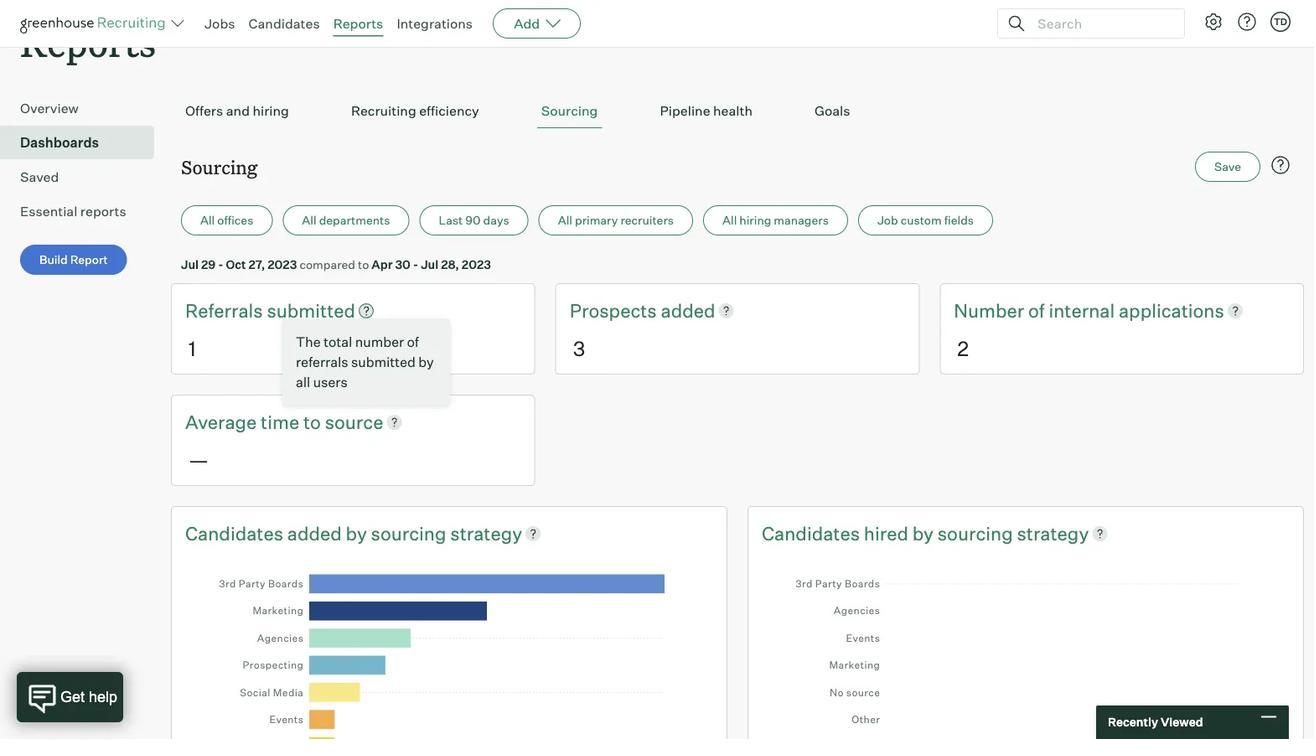 Task type: locate. For each thing, give the bounding box(es) containing it.
2 - from the left
[[413, 257, 419, 272]]

29
[[201, 257, 216, 272]]

candidates down —
[[185, 522, 283, 545]]

0 horizontal spatial added
[[287, 522, 342, 545]]

1 all from the left
[[200, 213, 215, 228]]

all inside all departments button
[[302, 213, 317, 228]]

by
[[419, 354, 434, 371], [346, 522, 367, 545], [913, 522, 934, 545]]

of
[[1029, 299, 1045, 322], [407, 334, 419, 351]]

to right time
[[303, 410, 321, 433]]

recently
[[1108, 715, 1159, 730]]

-
[[218, 257, 224, 272], [413, 257, 419, 272]]

integrations link
[[397, 15, 473, 32]]

essential reports
[[20, 203, 126, 220]]

dashboards link
[[20, 133, 148, 153]]

all left managers
[[723, 213, 737, 228]]

reports left integrations link
[[333, 15, 383, 32]]

0 horizontal spatial to
[[303, 410, 321, 433]]

1 horizontal spatial 2023
[[462, 257, 491, 272]]

sourcing link for candidates hired by sourcing
[[938, 521, 1017, 546]]

goals button
[[811, 94, 855, 128]]

sourcing link
[[371, 521, 450, 546], [938, 521, 1017, 546]]

1 horizontal spatial by
[[419, 354, 434, 371]]

add
[[514, 15, 540, 32]]

reports
[[333, 15, 383, 32], [20, 18, 156, 67]]

submitted up the on the top left of page
[[267, 299, 356, 322]]

all left primary
[[558, 213, 573, 228]]

2 2023 from the left
[[462, 257, 491, 272]]

1
[[189, 336, 196, 361]]

—
[[189, 447, 209, 472]]

candidates for candidates hired by sourcing
[[762, 522, 860, 545]]

candidates for candidates added by sourcing
[[185, 522, 283, 545]]

by link
[[346, 521, 371, 546], [913, 521, 938, 546]]

of left internal
[[1029, 299, 1045, 322]]

1 xychart image from the left
[[209, 562, 690, 740]]

of right number
[[407, 334, 419, 351]]

2 by link from the left
[[913, 521, 938, 546]]

save button
[[1196, 152, 1261, 182]]

all left departments
[[302, 213, 317, 228]]

reports link
[[333, 15, 383, 32]]

90
[[466, 213, 481, 228]]

1 sourcing link from the left
[[371, 521, 450, 546]]

2023 right 28,
[[462, 257, 491, 272]]

all inside all primary recruiters button
[[558, 213, 573, 228]]

submitted down number
[[351, 354, 416, 371]]

- right 29
[[218, 257, 224, 272]]

0 horizontal spatial sourcing link
[[371, 521, 450, 546]]

1 2023 from the left
[[268, 257, 297, 272]]

2 xychart image from the left
[[786, 562, 1267, 740]]

xychart image
[[209, 562, 690, 740], [786, 562, 1267, 740]]

1 horizontal spatial added link
[[661, 298, 716, 324]]

candidates link
[[249, 15, 320, 32], [185, 521, 287, 546], [762, 521, 864, 546]]

1 horizontal spatial xychart image
[[786, 562, 1267, 740]]

tab list
[[181, 94, 1295, 128]]

time
[[261, 410, 299, 433]]

2 strategy link from the left
[[1017, 521, 1089, 546]]

1 strategy from the left
[[450, 522, 522, 545]]

1 horizontal spatial added
[[661, 299, 716, 322]]

of link
[[1029, 298, 1049, 324]]

2 all from the left
[[302, 213, 317, 228]]

jobs link
[[205, 15, 235, 32]]

all primary recruiters
[[558, 213, 674, 228]]

1 vertical spatial added link
[[287, 521, 346, 546]]

1 by link from the left
[[346, 521, 371, 546]]

3
[[573, 336, 585, 361]]

1 horizontal spatial to
[[358, 257, 369, 272]]

jul 29 - oct 27, 2023 compared to apr 30 - jul 28, 2023
[[181, 257, 491, 272]]

primary
[[575, 213, 618, 228]]

added link
[[661, 298, 716, 324], [287, 521, 346, 546]]

1 vertical spatial of
[[407, 334, 419, 351]]

0 vertical spatial to
[[358, 257, 369, 272]]

0 horizontal spatial by link
[[346, 521, 371, 546]]

jul left 28,
[[421, 257, 439, 272]]

all hiring managers
[[723, 213, 829, 228]]

1 strategy link from the left
[[450, 521, 522, 546]]

the total number of referrals submitted by all users
[[296, 334, 434, 391]]

the
[[296, 334, 321, 351]]

hiring right and
[[253, 102, 289, 119]]

candidates left hired
[[762, 522, 860, 545]]

0 vertical spatial of
[[1029, 299, 1045, 322]]

sourcing
[[541, 102, 598, 119], [181, 154, 258, 179]]

integrations
[[397, 15, 473, 32]]

0 horizontal spatial strategy
[[450, 522, 522, 545]]

0 horizontal spatial sourcing
[[371, 522, 446, 545]]

0 horizontal spatial 2023
[[268, 257, 297, 272]]

submitted link
[[267, 298, 356, 324]]

1 horizontal spatial -
[[413, 257, 419, 272]]

0 horizontal spatial of
[[407, 334, 419, 351]]

1 horizontal spatial sourcing
[[541, 102, 598, 119]]

pipeline health
[[660, 102, 753, 119]]

4 all from the left
[[723, 213, 737, 228]]

candidates right jobs
[[249, 15, 320, 32]]

0 vertical spatial added
[[661, 299, 716, 322]]

2 sourcing link from the left
[[938, 521, 1017, 546]]

27,
[[249, 257, 265, 272]]

0 horizontal spatial sourcing
[[181, 154, 258, 179]]

efficiency
[[419, 102, 479, 119]]

1 - from the left
[[218, 257, 224, 272]]

2 strategy from the left
[[1017, 522, 1089, 545]]

0 vertical spatial added link
[[661, 298, 716, 324]]

essential reports link
[[20, 201, 148, 222]]

oct
[[226, 257, 246, 272]]

2 horizontal spatial by
[[913, 522, 934, 545]]

applications
[[1119, 299, 1225, 322]]

number of internal
[[954, 299, 1119, 322]]

1 horizontal spatial strategy
[[1017, 522, 1089, 545]]

job custom fields button
[[858, 206, 994, 236]]

recently viewed
[[1108, 715, 1204, 730]]

offers and hiring button
[[181, 94, 293, 128]]

submitted inside the total number of referrals submitted by all users
[[351, 354, 416, 371]]

all inside all offices button
[[200, 213, 215, 228]]

applications link
[[1119, 298, 1225, 324]]

0 horizontal spatial -
[[218, 257, 224, 272]]

pipeline
[[660, 102, 711, 119]]

2023 right 27,
[[268, 257, 297, 272]]

0 vertical spatial sourcing
[[541, 102, 598, 119]]

by for candidates hired by sourcing
[[913, 522, 934, 545]]

essential
[[20, 203, 77, 220]]

0 horizontal spatial strategy link
[[450, 521, 522, 546]]

hiring left managers
[[740, 213, 772, 228]]

strategy
[[450, 522, 522, 545], [1017, 522, 1089, 545]]

1 horizontal spatial sourcing link
[[938, 521, 1017, 546]]

1 horizontal spatial by link
[[913, 521, 938, 546]]

1 horizontal spatial strategy link
[[1017, 521, 1089, 546]]

3 all from the left
[[558, 213, 573, 228]]

2023
[[268, 257, 297, 272], [462, 257, 491, 272]]

sourcing inside button
[[541, 102, 598, 119]]

all
[[296, 374, 310, 391]]

prospects
[[570, 299, 661, 322]]

days
[[483, 213, 510, 228]]

1 vertical spatial added
[[287, 522, 342, 545]]

pipeline health button
[[656, 94, 757, 128]]

candidates hired by sourcing
[[762, 522, 1017, 545]]

2 sourcing from the left
[[938, 522, 1013, 545]]

hiring inside button
[[253, 102, 289, 119]]

1 sourcing from the left
[[371, 522, 446, 545]]

strategy link
[[450, 521, 522, 546], [1017, 521, 1089, 546]]

1 vertical spatial hiring
[[740, 213, 772, 228]]

fields
[[945, 213, 974, 228]]

jul left 29
[[181, 257, 199, 272]]

all inside all hiring managers button
[[723, 213, 737, 228]]

strategy for candidates hired by sourcing
[[1017, 522, 1089, 545]]

1 vertical spatial submitted
[[351, 354, 416, 371]]

all left offices
[[200, 213, 215, 228]]

saved
[[20, 169, 59, 185]]

1 horizontal spatial sourcing
[[938, 522, 1013, 545]]

offers
[[185, 102, 223, 119]]

to left the apr
[[358, 257, 369, 272]]

0 horizontal spatial added link
[[287, 521, 346, 546]]

build
[[39, 253, 68, 267]]

offices
[[217, 213, 254, 228]]

of inside the total number of referrals submitted by all users
[[407, 334, 419, 351]]

- right 30
[[413, 257, 419, 272]]

health
[[714, 102, 753, 119]]

0 horizontal spatial hiring
[[253, 102, 289, 119]]

0 horizontal spatial xychart image
[[209, 562, 690, 740]]

hiring
[[253, 102, 289, 119], [740, 213, 772, 228]]

1 vertical spatial to
[[303, 410, 321, 433]]

1 horizontal spatial jul
[[421, 257, 439, 272]]

sourcing
[[371, 522, 446, 545], [938, 522, 1013, 545]]

to link
[[303, 409, 325, 435]]

reports up overview link
[[20, 18, 156, 67]]

0 vertical spatial hiring
[[253, 102, 289, 119]]

0 horizontal spatial jul
[[181, 257, 199, 272]]

1 horizontal spatial hiring
[[740, 213, 772, 228]]

0 horizontal spatial by
[[346, 522, 367, 545]]

xychart image for candidates hired by sourcing
[[786, 562, 1267, 740]]

and
[[226, 102, 250, 119]]

added
[[661, 299, 716, 322], [287, 522, 342, 545]]

to
[[358, 257, 369, 272], [303, 410, 321, 433]]

all for all departments
[[302, 213, 317, 228]]

departments
[[319, 213, 390, 228]]

recruiters
[[621, 213, 674, 228]]



Task type: vqa. For each thing, say whether or not it's contained in the screenshot.
top School Name
no



Task type: describe. For each thing, give the bounding box(es) containing it.
custom
[[901, 213, 942, 228]]

strategy link for candidates hired by sourcing
[[1017, 521, 1089, 546]]

all departments
[[302, 213, 390, 228]]

all hiring managers button
[[703, 206, 848, 236]]

30
[[395, 257, 411, 272]]

greenhouse recruiting image
[[20, 13, 171, 34]]

saved link
[[20, 167, 148, 187]]

candidates added by sourcing
[[185, 522, 450, 545]]

0 vertical spatial submitted
[[267, 299, 356, 322]]

1 jul from the left
[[181, 257, 199, 272]]

by inside the total number of referrals submitted by all users
[[419, 354, 434, 371]]

all for all hiring managers
[[723, 213, 737, 228]]

1 horizontal spatial of
[[1029, 299, 1045, 322]]

save
[[1215, 159, 1242, 174]]

td button
[[1271, 12, 1291, 32]]

add button
[[493, 8, 581, 39]]

internal link
[[1049, 298, 1119, 324]]

candidates link for candidates hired by sourcing
[[762, 521, 864, 546]]

reports
[[80, 203, 126, 220]]

all primary recruiters button
[[539, 206, 693, 236]]

the total number of referrals submitted by all users tooltip
[[283, 319, 450, 406]]

source
[[325, 410, 384, 433]]

average link
[[185, 409, 261, 435]]

configure image
[[1204, 12, 1224, 32]]

2
[[958, 336, 969, 361]]

build report
[[39, 253, 108, 267]]

users
[[313, 374, 348, 391]]

candidates link for candidates added by sourcing
[[185, 521, 287, 546]]

by link for added
[[346, 521, 371, 546]]

referrals
[[185, 299, 267, 322]]

td
[[1274, 16, 1288, 27]]

all for all offices
[[200, 213, 215, 228]]

managers
[[774, 213, 829, 228]]

all offices
[[200, 213, 254, 228]]

apr
[[372, 257, 393, 272]]

last 90 days button
[[420, 206, 529, 236]]

last
[[439, 213, 463, 228]]

last 90 days
[[439, 213, 510, 228]]

time link
[[261, 409, 303, 435]]

Search text field
[[1034, 11, 1170, 36]]

average time to
[[185, 410, 325, 433]]

compared
[[300, 257, 355, 272]]

recruiting
[[351, 102, 416, 119]]

overview link
[[20, 98, 148, 118]]

tab list containing offers and hiring
[[181, 94, 1295, 128]]

number
[[954, 299, 1025, 322]]

all offices button
[[181, 206, 273, 236]]

hired
[[864, 522, 909, 545]]

by for candidates added by sourcing
[[346, 522, 367, 545]]

recruiting efficiency button
[[347, 94, 484, 128]]

hiring inside button
[[740, 213, 772, 228]]

sourcing for candidates hired by sourcing
[[938, 522, 1013, 545]]

offers and hiring
[[185, 102, 289, 119]]

strategy link for candidates added by sourcing
[[450, 521, 522, 546]]

build report button
[[20, 245, 127, 275]]

job
[[878, 213, 898, 228]]

candidates for candidates
[[249, 15, 320, 32]]

sourcing link for candidates added by sourcing
[[371, 521, 450, 546]]

internal
[[1049, 299, 1115, 322]]

prospects link
[[570, 298, 661, 324]]

sourcing for candidates added by sourcing
[[371, 522, 446, 545]]

1 horizontal spatial reports
[[333, 15, 383, 32]]

0 horizontal spatial reports
[[20, 18, 156, 67]]

td button
[[1268, 8, 1295, 35]]

job custom fields
[[878, 213, 974, 228]]

all for all primary recruiters
[[558, 213, 573, 228]]

number
[[355, 334, 404, 351]]

1 vertical spatial sourcing
[[181, 154, 258, 179]]

faq image
[[1271, 155, 1291, 175]]

strategy for candidates added by sourcing
[[450, 522, 522, 545]]

recruiting efficiency
[[351, 102, 479, 119]]

report
[[70, 253, 108, 267]]

jobs
[[205, 15, 235, 32]]

referrals link
[[185, 298, 267, 324]]

by link for hired
[[913, 521, 938, 546]]

referrals
[[296, 354, 348, 371]]

all departments button
[[283, 206, 410, 236]]

total
[[324, 334, 352, 351]]

goals
[[815, 102, 851, 119]]

average
[[185, 410, 257, 433]]

hired link
[[864, 521, 913, 546]]

dashboards
[[20, 134, 99, 151]]

viewed
[[1161, 715, 1204, 730]]

28,
[[441, 257, 459, 272]]

xychart image for candidates added by sourcing
[[209, 562, 690, 740]]

2 jul from the left
[[421, 257, 439, 272]]



